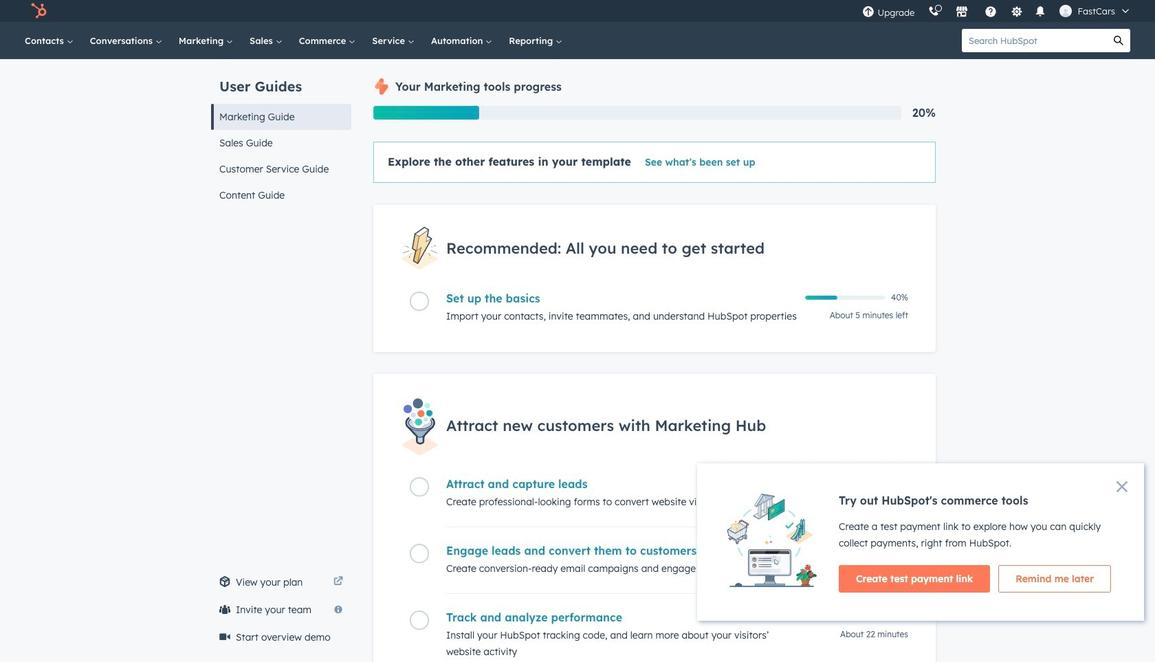Task type: locate. For each thing, give the bounding box(es) containing it.
link opens in a new window image
[[334, 577, 343, 587]]

Search HubSpot search field
[[962, 29, 1107, 52]]

progress bar
[[373, 106, 479, 120]]

[object object] complete progress bar
[[805, 296, 838, 300]]

close image
[[1117, 481, 1128, 492]]

menu
[[856, 0, 1139, 22]]



Task type: describe. For each thing, give the bounding box(es) containing it.
link opens in a new window image
[[334, 574, 343, 591]]

user guides element
[[211, 59, 351, 208]]

christina overa image
[[1060, 5, 1072, 17]]

marketplaces image
[[956, 6, 969, 19]]



Task type: vqa. For each thing, say whether or not it's contained in the screenshot.
navigation
no



